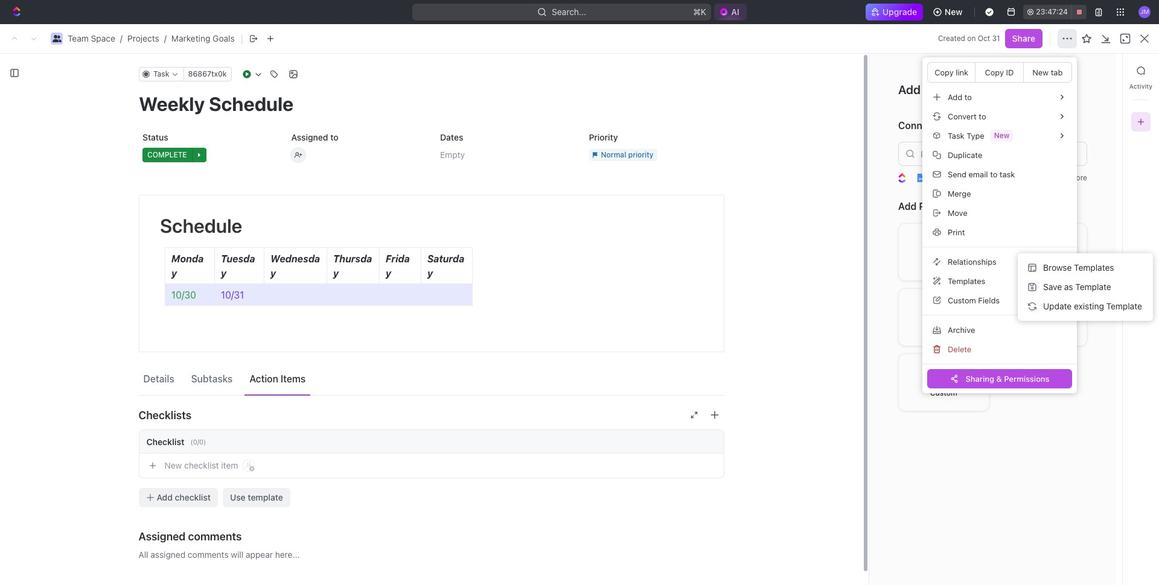Task type: describe. For each thing, give the bounding box(es) containing it.
17 inside row
[[859, 516, 867, 527]]

permissions
[[1004, 374, 1050, 384]]

row containing -
[[195, 402, 1145, 424]]

search docs
[[1042, 51, 1092, 62]]

1 horizontal spatial project
[[547, 120, 574, 130]]

projects link
[[127, 33, 159, 43]]

1 horizontal spatial scope
[[255, 386, 280, 396]]

new tab
[[1033, 67, 1063, 77]]

Edit task name text field
[[139, 92, 724, 115]]

viewed
[[956, 236, 980, 245]]

template guide
[[223, 430, 286, 440]]

duplicate button
[[927, 146, 1072, 165]]

in for january 1, 2021
[[936, 159, 943, 169]]

nov 17 for agency management
[[841, 473, 867, 483]]

0 horizontal spatial work
[[261, 256, 282, 266]]

business time image
[[581, 476, 589, 482]]

checklists
[[139, 409, 191, 422]]

relationship
[[919, 201, 976, 212]]

delete
[[948, 344, 972, 354]]

agency
[[592, 473, 621, 483]]

archive
[[948, 325, 975, 335]]

1 vertical spatial project
[[223, 343, 252, 353]]

resource
[[223, 364, 261, 375]]

upgrade link
[[866, 4, 923, 21]]

2 horizontal spatial of
[[619, 386, 627, 396]]

row containing scope of work
[[195, 249, 1145, 273]]

tuesda
[[221, 254, 255, 264]]

1 52 mins ago from the left
[[841, 364, 889, 375]]

browse templates
[[1043, 263, 1114, 273]]

docs left 2
[[316, 386, 336, 396]]

nov 17 inside row
[[841, 516, 867, 527]]

wednesda
[[270, 254, 320, 264]]

nov down dec 12
[[841, 430, 857, 440]]

subtasks
[[191, 373, 233, 384]]

row containing client 1 scope of work docs
[[195, 379, 1145, 404]]

2021 for january 7, 2021
[[908, 139, 928, 150]]

connect a url
[[898, 120, 966, 131]]

on
[[967, 34, 976, 43]]

and
[[1055, 174, 1068, 183]]

assigned comments button
[[139, 522, 724, 551]]

new for new
[[945, 7, 963, 17]]

nov up 38 at bottom right
[[841, 473, 857, 483]]

0 horizontal spatial of
[[251, 256, 259, 266]]

51 mins ago for dec 12
[[938, 386, 984, 396]]

subtasks button
[[186, 368, 237, 390]]

1 meeting minutes from the top
[[223, 299, 290, 309]]

(0/0)
[[190, 438, 206, 446]]

update
[[1043, 301, 1072, 312]]

schedule
[[160, 214, 242, 237]]

assigned to
[[291, 132, 338, 143]]

management for resource management
[[263, 364, 315, 375]]

template
[[248, 493, 283, 503]]

existing
[[1074, 301, 1104, 312]]

details button
[[139, 368, 179, 390]]

items
[[281, 373, 306, 384]]

y for thursda y
[[333, 268, 339, 279]]

mins for 5
[[949, 408, 967, 418]]

checklist
[[146, 437, 184, 447]]

& for billing
[[618, 451, 624, 462]]

january 1, 2021 • in doc
[[867, 159, 961, 169]]

copy id
[[985, 67, 1014, 77]]

new doc button
[[1104, 47, 1154, 66]]

share button
[[1005, 29, 1043, 48]]

invoices
[[223, 451, 256, 462]]

browse templates button
[[1023, 258, 1148, 278]]

template up invoices
[[223, 430, 260, 440]]

archive button
[[927, 321, 1072, 340]]

a
[[939, 120, 945, 131]]

checklist (0/0)
[[146, 437, 206, 447]]

more
[[1070, 174, 1087, 183]]

date viewed button
[[930, 231, 998, 250]]

row containing invoices
[[195, 445, 1145, 469]]

use
[[230, 493, 246, 503]]

⌘k
[[693, 7, 707, 17]]

user group image
[[52, 35, 61, 42]]

resource management
[[223, 364, 315, 375]]

row containing resource management
[[195, 359, 1145, 381]]

date for date updated
[[841, 236, 857, 245]]

1 vertical spatial project notes
[[223, 343, 278, 353]]

marketing goals link
[[171, 33, 235, 43]]

2 horizontal spatial work
[[629, 386, 650, 396]]

docs inside button
[[1072, 51, 1092, 62]]

1 horizontal spatial work
[[293, 386, 314, 396]]

meeting minutes button
[[210, 488, 566, 512]]

row containing doc
[[195, 271, 1145, 295]]

new button
[[928, 2, 970, 22]]

management for agency management
[[624, 473, 675, 483]]

& for sharing
[[997, 374, 1002, 384]]

date updated
[[841, 236, 887, 245]]

tab
[[1051, 67, 1063, 77]]

nov 17 for ✨ template guide
[[841, 430, 867, 440]]

1 minutes from the top
[[258, 299, 290, 309]]

all for all
[[213, 213, 223, 223]]

to inside button
[[990, 169, 998, 179]]

save as template button
[[1023, 278, 1148, 297]]

priority
[[589, 132, 618, 143]]

checklists button
[[139, 401, 724, 430]]

monda
[[171, 254, 203, 264]]

all assigned comments will appear here...
[[139, 550, 300, 560]]

task sidebar content section
[[869, 54, 1122, 586]]

all button
[[210, 207, 226, 231]]

search...
[[552, 7, 586, 17]]

1
[[249, 386, 253, 396]]

31
[[992, 34, 1000, 43]]

meeting minutes inside button
[[223, 495, 290, 505]]

0 horizontal spatial scope
[[223, 256, 249, 266]]

see
[[1107, 101, 1120, 110]]

yesterday for dec 5
[[938, 321, 976, 331]]

nov 17 row
[[195, 510, 1145, 534]]

new for new checklist item
[[165, 461, 182, 471]]

6 for doc
[[254, 277, 259, 288]]

2 horizontal spatial scope
[[592, 386, 617, 396]]

marketing
[[171, 33, 210, 43]]

to for add
[[924, 83, 935, 97]]

action items button
[[245, 368, 310, 390]]

url
[[947, 120, 966, 131]]

email
[[969, 169, 988, 179]]

sharing & permissions button
[[927, 370, 1072, 389]]

2 / from the left
[[164, 33, 167, 43]]

• for january 1, 2021
[[930, 159, 933, 169]]

add to this task
[[898, 83, 984, 97]]

mins for mins
[[950, 364, 969, 375]]

2 52 from the left
[[938, 364, 948, 375]]

1 column header from the left
[[195, 231, 208, 251]]

yesterday for nov 17
[[938, 343, 976, 353]]

1 52 from the left
[[841, 364, 851, 375]]

0 horizontal spatial scope of work
[[223, 256, 282, 266]]

2 guide from the left
[[644, 430, 666, 440]]

1 guide from the left
[[262, 430, 286, 440]]

y for tuesda y
[[221, 268, 226, 279]]

date for date viewed
[[938, 236, 954, 245]]

task for add to this task
[[961, 83, 984, 97]]

nov inside the 'nov 17' row
[[841, 516, 857, 527]]

status
[[142, 132, 168, 143]]

billing
[[592, 451, 616, 462]]

row containing name
[[195, 231, 1145, 251]]

copy link
[[935, 67, 969, 77]]

2 nov 21 from the left
[[938, 256, 964, 266]]

sidebar navigation
[[0, 42, 181, 586]]

fields
[[978, 296, 1000, 305]]

add relationship
[[898, 201, 976, 212]]

docs up 86867tx0k
[[202, 51, 222, 62]]

january for january 7, 2021
[[867, 139, 898, 150]]

row containing template guide
[[195, 423, 1145, 447]]

add for add checklist
[[157, 493, 173, 503]]

assigned
[[151, 550, 185, 560]]

y for wednesda y
[[270, 268, 276, 279]]

name
[[211, 236, 231, 245]]

1 vertical spatial 12
[[300, 430, 309, 440]]

row containing dec 5
[[195, 315, 1145, 337]]

template inside button
[[1107, 301, 1142, 312]]

tab list containing all
[[210, 207, 498, 231]]

update existing template
[[1043, 301, 1142, 312]]

tuesda y
[[221, 254, 255, 279]]

row containing welcome!
[[195, 467, 1145, 489]]

2 column header from the left
[[573, 231, 694, 251]]

2 52 mins ago from the left
[[938, 364, 985, 375]]

doc inside "button"
[[1131, 51, 1147, 62]]

51 for 5
[[938, 408, 947, 418]]

assigned comments
[[139, 530, 242, 543]]

client
[[223, 386, 247, 396]]

1 / from the left
[[120, 33, 123, 43]]

project notes link
[[525, 116, 820, 135]]



Task type: locate. For each thing, give the bounding box(es) containing it.
new for new tab
[[1033, 67, 1049, 77]]

0 vertical spatial 12
[[859, 386, 868, 396]]

add for add to this task
[[898, 83, 921, 97]]

assigned
[[291, 132, 328, 143], [139, 530, 186, 543]]

1 vertical spatial 6
[[254, 277, 259, 288]]

add up assigned comments
[[157, 493, 173, 503]]

4 row from the top
[[195, 293, 1145, 317]]

0 horizontal spatial templates
[[948, 276, 986, 286]]

2 january from the top
[[867, 159, 898, 169]]

23:47:24 button
[[1024, 5, 1087, 19]]

1 horizontal spatial management
[[624, 473, 675, 483]]

17 up dec 12
[[859, 343, 867, 353]]

nov 17 up dec 12
[[841, 343, 867, 353]]

6 - from the top
[[701, 473, 705, 483]]

y inside monda y
[[171, 268, 177, 279]]

52 mins ago up dec 12
[[841, 364, 889, 375]]

17 up 38 mins ago
[[859, 473, 867, 483]]

nov down date viewed
[[938, 256, 953, 266]]

2 2021 from the top
[[908, 159, 927, 169]]

0 horizontal spatial 52 mins ago
[[841, 364, 889, 375]]

1 51 from the top
[[938, 386, 947, 396]]

y for monda y
[[171, 268, 177, 279]]

1 nov 17 from the top
[[841, 343, 867, 353]]

client 1 scope of work docs
[[223, 386, 336, 396]]

1 vertical spatial •
[[930, 159, 933, 169]]

project notes up resource
[[223, 343, 278, 353]]

0 horizontal spatial assigned
[[139, 530, 186, 543]]

doc up send
[[945, 159, 961, 169]]

sharing & permissions
[[966, 374, 1050, 384]]

2021 for january 1, 2021
[[908, 159, 927, 169]]

comments down assigned comments
[[188, 550, 229, 560]]

2 horizontal spatial 6
[[296, 256, 302, 266]]

id
[[1006, 67, 1014, 77]]

add left relationship
[[898, 201, 917, 212]]

& right billing
[[618, 451, 624, 462]]

all left my
[[213, 213, 223, 223]]

4 y from the left
[[333, 268, 339, 279]]

use template button
[[223, 488, 290, 508]]

saturda y
[[427, 254, 464, 279]]

1 horizontal spatial 52 mins ago
[[938, 364, 985, 375]]

- for billing & invoicing
[[701, 451, 705, 462]]

duplicate
[[948, 150, 983, 160]]

1 vertical spatial all
[[139, 550, 148, 560]]

0 vertical spatial &
[[997, 374, 1002, 384]]

&
[[997, 374, 1002, 384], [618, 451, 624, 462]]

management down invoicing on the bottom right of the page
[[624, 473, 675, 483]]

- for scope of work
[[701, 386, 705, 396]]

38
[[841, 495, 852, 505]]

dec 12
[[841, 386, 868, 396]]

task down duplicate button
[[1000, 169, 1015, 179]]

add checklist
[[157, 493, 211, 503]]

0 vertical spatial 51 mins ago
[[938, 386, 984, 396]]

17 for ✨ template guide
[[859, 430, 867, 440]]

nov down 38 at bottom right
[[841, 516, 857, 527]]

assigned inside dropdown button
[[139, 530, 186, 543]]

nov up dec 12
[[841, 343, 857, 353]]

Search by name... text field
[[953, 207, 1105, 225]]

2 date from the left
[[938, 236, 954, 245]]

of up ✨ template guide at the right bottom of the page
[[619, 386, 627, 396]]

y inside the frida y
[[386, 268, 391, 279]]

5 row from the top
[[195, 315, 1145, 337]]

17 down dec 12
[[859, 430, 867, 440]]

update existing template button
[[1023, 297, 1148, 316]]

scope down name
[[223, 256, 249, 266]]

all for all assigned comments will appear here...
[[139, 550, 148, 560]]

2 21 from the left
[[955, 256, 964, 266]]

0 horizontal spatial management
[[263, 364, 315, 375]]

• for january 7, 2021
[[930, 140, 934, 149]]

and more
[[1055, 174, 1087, 183]]

created for created on oct 31
[[938, 34, 965, 43]]

scope
[[223, 256, 249, 266], [255, 386, 280, 396], [592, 386, 617, 396]]

task down link
[[961, 83, 984, 97]]

- for ✨ template guide
[[701, 430, 705, 440]]

management up the client 1 scope of work docs
[[263, 364, 315, 375]]

1 meeting from the top
[[223, 299, 256, 309]]

checklist down new checklist item
[[175, 493, 211, 503]]

work up ✨ template guide at the right bottom of the page
[[629, 386, 650, 396]]

resource management button
[[210, 359, 566, 381]]

doc up activity
[[1131, 51, 1147, 62]]

• inside january 7, 2021 • in doc
[[930, 140, 934, 149]]

new doc
[[1111, 51, 1147, 62]]

- for projects
[[701, 343, 705, 353]]

1 horizontal spatial scope of work
[[592, 386, 650, 396]]

save
[[1043, 282, 1062, 292]]

0 vertical spatial created
[[938, 34, 965, 43]]

• down connect a url
[[930, 140, 934, 149]]

tab list
[[210, 207, 498, 231]]

5
[[859, 277, 864, 288], [955, 277, 961, 288], [304, 299, 310, 309], [859, 299, 864, 309], [955, 299, 961, 309], [859, 321, 864, 331], [292, 343, 297, 353], [859, 408, 864, 418], [859, 451, 864, 462]]

3 - from the top
[[701, 408, 705, 418]]

0 vertical spatial to
[[924, 83, 935, 97]]

created
[[938, 34, 965, 43], [850, 101, 886, 112]]

created for created by me
[[850, 101, 886, 112]]

2021 right the 7,
[[908, 139, 928, 150]]

2 copy from the left
[[985, 67, 1004, 77]]

2 row from the top
[[195, 249, 1145, 273]]

1 horizontal spatial project notes
[[547, 120, 600, 130]]

0 vertical spatial add
[[898, 83, 921, 97]]

my docs button
[[231, 207, 271, 231]]

0 horizontal spatial date
[[841, 236, 857, 245]]

1 vertical spatial templates
[[948, 276, 986, 286]]

in
[[936, 139, 943, 150], [936, 159, 943, 169]]

assigned for assigned to
[[291, 132, 328, 143]]

mins for 12
[[949, 386, 967, 396]]

0 vertical spatial meeting
[[223, 299, 256, 309]]

0 horizontal spatial notes
[[254, 343, 278, 353]]

all inside button
[[213, 213, 223, 223]]

copy up add to this task
[[935, 67, 954, 77]]

• inside january 1, 2021 • in doc
[[930, 159, 933, 169]]

task for send email to task
[[1000, 169, 1015, 179]]

meeting inside button
[[223, 495, 256, 505]]

search docs button
[[1025, 47, 1099, 66]]

10 row from the top
[[195, 423, 1145, 447]]

work down 'items'
[[293, 386, 314, 396]]

0 horizontal spatial 21
[[859, 256, 868, 266]]

3 17 from the top
[[859, 473, 867, 483]]

new
[[945, 7, 963, 17], [1111, 51, 1129, 62], [1033, 67, 1049, 77], [165, 461, 182, 471]]

1 vertical spatial yesterday
[[938, 343, 976, 353]]

y for frida y
[[386, 268, 391, 279]]

y for saturda y
[[427, 268, 433, 279]]

4 17 from the top
[[859, 516, 867, 527]]

template right existing
[[1107, 301, 1142, 312]]

13 row from the top
[[195, 488, 1145, 512]]

nov 21 down date updated button
[[841, 256, 868, 266]]

untitled link
[[845, 116, 1139, 135]]

0 vertical spatial 2021
[[908, 139, 928, 150]]

1 vertical spatial comments
[[188, 550, 229, 560]]

minutes right use at the bottom left of page
[[258, 495, 290, 505]]

action items
[[250, 373, 306, 384]]

1 horizontal spatial to
[[924, 83, 935, 97]]

5 - from the top
[[701, 451, 705, 462]]

2 meeting from the top
[[223, 495, 256, 505]]

52 mins ago down delete
[[938, 364, 985, 375]]

checklist inside add checklist button
[[175, 493, 211, 503]]

dec 5
[[841, 277, 864, 288], [938, 277, 961, 288], [841, 299, 864, 309], [938, 299, 961, 309], [841, 321, 864, 331], [841, 408, 864, 418], [841, 451, 864, 462]]

✨
[[592, 430, 603, 440]]

upgrade
[[883, 7, 917, 17]]

in left duplicate
[[936, 159, 943, 169]]

2 minutes from the top
[[258, 495, 290, 505]]

to for assigned
[[330, 132, 338, 143]]

checklist
[[184, 461, 219, 471], [175, 493, 211, 503]]

1 vertical spatial minutes
[[258, 495, 290, 505]]

y down monda
[[171, 268, 177, 279]]

-
[[701, 343, 705, 353], [701, 386, 705, 396], [701, 408, 705, 418], [701, 430, 705, 440], [701, 451, 705, 462], [701, 473, 705, 483]]

nov 17 for projects
[[841, 343, 867, 353]]

0 vertical spatial scope of work
[[223, 256, 282, 266]]

untitled
[[867, 120, 898, 130]]

merge button
[[927, 184, 1072, 203]]

nov 17 up 38 at bottom right
[[841, 473, 867, 483]]

0 horizontal spatial created
[[850, 101, 886, 112]]

4 - from the top
[[701, 430, 705, 440]]

nov 21
[[841, 256, 868, 266], [938, 256, 964, 266]]

yesterday down archive
[[938, 343, 976, 353]]

1 horizontal spatial templates
[[1074, 263, 1114, 273]]

0 horizontal spatial task
[[961, 83, 984, 97]]

0 horizontal spatial to
[[330, 132, 338, 143]]

cell
[[195, 250, 208, 272], [573, 250, 694, 272], [195, 272, 208, 293], [573, 272, 694, 293], [1124, 272, 1145, 293], [195, 293, 208, 315], [573, 293, 694, 315], [195, 315, 208, 337], [208, 315, 573, 337], [573, 315, 694, 337], [195, 337, 208, 359], [1027, 337, 1124, 359], [1124, 337, 1145, 359], [195, 359, 208, 380], [573, 359, 694, 380], [694, 359, 834, 380], [1124, 359, 1145, 380], [195, 380, 208, 402], [1124, 380, 1145, 402], [195, 402, 208, 424], [208, 402, 573, 424], [1124, 402, 1145, 424], [195, 424, 208, 446], [930, 424, 1027, 446], [1027, 424, 1124, 446], [1124, 424, 1145, 446], [195, 446, 208, 467], [930, 446, 1027, 467], [1027, 446, 1124, 467], [1124, 446, 1145, 467], [195, 467, 208, 489], [930, 467, 1027, 489], [1027, 467, 1124, 489], [1124, 467, 1145, 489], [195, 489, 208, 511], [573, 489, 694, 511], [694, 489, 834, 511], [930, 489, 1027, 511], [1027, 489, 1124, 511], [1124, 489, 1145, 511], [195, 511, 208, 533], [573, 511, 694, 533], [694, 511, 834, 533], [930, 511, 1027, 533], [1027, 511, 1124, 533], [1124, 511, 1145, 533]]

nov down date updated button
[[841, 256, 857, 266]]

of
[[251, 256, 259, 266], [282, 386, 291, 396], [619, 386, 627, 396]]

0 vertical spatial 51
[[938, 386, 947, 396]]

date left viewed
[[938, 236, 954, 245]]

template inside button
[[1076, 282, 1111, 292]]

1 vertical spatial in
[[936, 159, 943, 169]]

table containing scope of work
[[195, 231, 1145, 534]]

invoicing
[[626, 451, 661, 462]]

0 horizontal spatial /
[[120, 33, 123, 43]]

add up me
[[898, 83, 921, 97]]

link
[[956, 67, 969, 77]]

0 vertical spatial checklist
[[184, 461, 219, 471]]

0 vertical spatial •
[[930, 140, 934, 149]]

nov 17 down 38 at bottom right
[[841, 516, 867, 527]]

1 vertical spatial checklist
[[175, 493, 211, 503]]

meeting down welcome!
[[223, 495, 256, 505]]

row
[[195, 231, 1145, 251], [195, 249, 1145, 273], [195, 271, 1145, 295], [195, 293, 1145, 317], [195, 315, 1145, 337], [195, 336, 1145, 360], [195, 359, 1145, 381], [195, 379, 1145, 404], [195, 402, 1145, 424], [195, 423, 1145, 447], [195, 445, 1145, 469], [195, 467, 1145, 489], [195, 488, 1145, 512]]

1 horizontal spatial of
[[282, 386, 291, 396]]

created left on
[[938, 34, 965, 43]]

8 row from the top
[[195, 379, 1145, 404]]

created up untitled
[[850, 101, 886, 112]]

assigned for assigned comments
[[139, 530, 186, 543]]

in down a
[[936, 139, 943, 150]]

86867tx0k
[[188, 69, 226, 78]]

docs right my
[[248, 213, 268, 223]]

doc up duplicate
[[945, 139, 961, 150]]

doc up 10/31
[[223, 277, 239, 288]]

/ right the space
[[120, 33, 123, 43]]

0 horizontal spatial copy
[[935, 67, 954, 77]]

0 vertical spatial projects
[[127, 33, 159, 43]]

print
[[948, 227, 965, 237]]

1 nov 21 from the left
[[841, 256, 868, 266]]

51 for 12
[[938, 386, 947, 396]]

10/30
[[171, 290, 196, 301]]

2 horizontal spatial to
[[990, 169, 998, 179]]

1 date from the left
[[841, 236, 857, 245]]

2 51 mins ago from the top
[[938, 408, 984, 418]]

2 vertical spatial add
[[157, 493, 173, 503]]

date updated button
[[834, 231, 895, 250]]

0 vertical spatial 6
[[296, 256, 302, 266]]

new down checklist (0/0)
[[165, 461, 182, 471]]

- for agency management
[[701, 473, 705, 483]]

template up the update existing template
[[1076, 282, 1111, 292]]

copy link button
[[928, 63, 976, 82]]

51 mins ago for dec 5
[[938, 408, 984, 418]]

my docs
[[234, 213, 268, 223]]

1 vertical spatial management
[[624, 473, 675, 483]]

scope up ✨
[[592, 386, 617, 396]]

management
[[263, 364, 315, 375], [624, 473, 675, 483]]

1 january from the top
[[867, 139, 898, 150]]

0 vertical spatial templates
[[1074, 263, 1114, 273]]

task inside button
[[1000, 169, 1015, 179]]

doc
[[1131, 51, 1147, 62], [945, 139, 961, 150], [945, 159, 961, 169], [223, 277, 239, 288]]

1 vertical spatial 2021
[[908, 159, 927, 169]]

21 down date updated button
[[859, 256, 868, 266]]

5 y from the left
[[386, 268, 391, 279]]

custom
[[948, 296, 976, 305]]

17
[[859, 343, 867, 353], [859, 430, 867, 440], [859, 473, 867, 483], [859, 516, 867, 527]]

custom fields button
[[927, 291, 1072, 310]]

nov
[[841, 256, 857, 266], [938, 256, 953, 266], [841, 343, 857, 353], [841, 430, 857, 440], [841, 473, 857, 483], [841, 516, 857, 527]]

0 horizontal spatial project notes
[[223, 343, 278, 353]]

templates button
[[927, 272, 1072, 291]]

comments up all assigned comments will appear here...
[[188, 530, 242, 543]]

0 horizontal spatial column header
[[195, 231, 208, 251]]

17 for agency management
[[859, 473, 867, 483]]

welcome! button
[[210, 468, 566, 489]]

1 horizontal spatial notes
[[577, 120, 600, 130]]

6
[[296, 256, 302, 266], [254, 277, 259, 288], [271, 451, 276, 462]]

11 row from the top
[[195, 445, 1145, 469]]

1 vertical spatial meeting minutes
[[223, 495, 290, 505]]

4 nov 17 from the top
[[841, 516, 867, 527]]

0 vertical spatial management
[[263, 364, 315, 375]]

0 horizontal spatial &
[[618, 451, 624, 462]]

projects inside 'team space / projects / marketing goals |'
[[127, 33, 159, 43]]

project notes up 'priority' at the top right of the page
[[547, 120, 600, 130]]

projects
[[127, 33, 159, 43], [592, 343, 624, 353]]

17 for projects
[[859, 343, 867, 353]]

comments inside dropdown button
[[188, 530, 242, 543]]

0 vertical spatial task
[[961, 83, 984, 97]]

nov 21 down date viewed
[[938, 256, 964, 266]]

0 vertical spatial all
[[213, 213, 223, 223]]

of down 'items'
[[282, 386, 291, 396]]

thursda
[[333, 254, 372, 264]]

3 nov 17 from the top
[[841, 473, 867, 483]]

1 vertical spatial &
[[618, 451, 624, 462]]

1 horizontal spatial /
[[164, 33, 167, 43]]

all
[[1122, 101, 1130, 110]]

6 for invoices
[[271, 451, 276, 462]]

0 vertical spatial january
[[867, 139, 898, 150]]

& inside 'button'
[[997, 374, 1002, 384]]

3 row from the top
[[195, 271, 1145, 295]]

templates up the custom
[[948, 276, 986, 286]]

2 yesterday from the top
[[938, 343, 976, 353]]

docs
[[202, 51, 222, 62], [1072, 51, 1092, 62], [248, 213, 268, 223], [316, 386, 336, 396]]

& right the sharing
[[997, 374, 1002, 384]]

january left '1,' at the right top
[[867, 159, 898, 169]]

meeting down tuesda y
[[223, 299, 256, 309]]

2 meeting minutes from the top
[[223, 495, 290, 505]]

1 y from the left
[[171, 268, 177, 279]]

scope down action
[[255, 386, 280, 396]]

of left wednesda
[[251, 256, 259, 266]]

1 vertical spatial 51
[[938, 408, 947, 418]]

connect
[[898, 120, 937, 131]]

1 row from the top
[[195, 231, 1145, 251]]

add inside button
[[157, 493, 173, 503]]

1 horizontal spatial guide
[[644, 430, 666, 440]]

all left assigned
[[139, 550, 148, 560]]

2 vertical spatial 6
[[271, 451, 276, 462]]

1 horizontal spatial column header
[[573, 231, 694, 251]]

2 y from the left
[[221, 268, 226, 279]]

1 horizontal spatial &
[[997, 374, 1002, 384]]

minutes
[[258, 299, 290, 309], [258, 495, 290, 505]]

6 down 'template guide'
[[271, 451, 276, 462]]

new for new doc
[[1111, 51, 1129, 62]]

copy left id at top
[[985, 67, 1004, 77]]

52 up dec 12
[[841, 364, 851, 375]]

y down wednesda
[[270, 268, 276, 279]]

1 horizontal spatial created
[[938, 34, 965, 43]]

y inside thursda y
[[333, 268, 339, 279]]

1 vertical spatial created
[[850, 101, 886, 112]]

y inside wednesda y
[[270, 268, 276, 279]]

ago for dec 5
[[970, 408, 984, 418]]

checklist for add
[[175, 493, 211, 503]]

new left tab
[[1033, 67, 1049, 77]]

0 vertical spatial notes
[[577, 120, 600, 130]]

ago for dec 12
[[970, 386, 984, 396]]

21 down date viewed
[[955, 256, 964, 266]]

6 y from the left
[[427, 268, 433, 279]]

1 vertical spatial add
[[898, 201, 917, 212]]

1 vertical spatial scope of work
[[592, 386, 650, 396]]

1 vertical spatial notes
[[254, 343, 278, 353]]

work
[[261, 256, 282, 266], [293, 386, 314, 396], [629, 386, 650, 396]]

copy for copy id
[[985, 67, 1004, 77]]

1 2021 from the top
[[908, 139, 928, 150]]

86867tx0k button
[[183, 67, 231, 82]]

52 left the sharing
[[938, 364, 948, 375]]

docs right search
[[1072, 51, 1092, 62]]

y inside saturda y
[[427, 268, 433, 279]]

templates up save as template button
[[1074, 263, 1114, 273]]

template up billing & invoicing
[[605, 430, 641, 440]]

7 row from the top
[[195, 359, 1145, 381]]

1 - from the top
[[701, 343, 705, 353]]

column header
[[195, 231, 208, 251], [573, 231, 694, 251]]

0 vertical spatial in
[[936, 139, 943, 150]]

2 51 from the top
[[938, 408, 947, 418]]

17 down 38 mins ago
[[859, 516, 867, 527]]

management inside button
[[263, 364, 315, 375]]

ago for 52 mins ago
[[971, 364, 985, 375]]

0 vertical spatial project
[[547, 120, 574, 130]]

january 7, 2021 • in doc
[[867, 139, 961, 150]]

9 row from the top
[[195, 402, 1145, 424]]

2 - from the top
[[701, 386, 705, 396]]

add for add relationship
[[898, 201, 917, 212]]

1 copy from the left
[[935, 67, 954, 77]]

3 y from the left
[[270, 268, 276, 279]]

6 down tuesda
[[254, 277, 259, 288]]

new up see all
[[1111, 51, 1129, 62]]

1 vertical spatial to
[[330, 132, 338, 143]]

print button
[[927, 223, 1072, 242]]

0 vertical spatial project notes
[[547, 120, 600, 130]]

new checklist item
[[165, 461, 238, 471]]

meeting
[[223, 299, 256, 309], [223, 495, 256, 505]]

send
[[948, 169, 967, 179]]

task inside section
[[961, 83, 984, 97]]

1 horizontal spatial 52
[[938, 364, 948, 375]]

scope of work
[[223, 256, 282, 266], [592, 386, 650, 396]]

details
[[143, 373, 174, 384]]

meeting minutes down tuesda y
[[223, 299, 290, 309]]

1 horizontal spatial task
[[1000, 169, 1015, 179]]

delete button
[[927, 340, 1072, 359]]

6 for scope of work
[[296, 256, 302, 266]]

1 51 mins ago from the top
[[938, 386, 984, 396]]

6 row from the top
[[195, 336, 1145, 360]]

0 horizontal spatial all
[[139, 550, 148, 560]]

work right tuesda
[[261, 256, 282, 266]]

add checklist button
[[139, 488, 218, 508]]

notes up resource management
[[254, 343, 278, 353]]

in for january 7, 2021
[[936, 139, 943, 150]]

12 row from the top
[[195, 467, 1145, 489]]

1 21 from the left
[[859, 256, 868, 266]]

0 vertical spatial minutes
[[258, 299, 290, 309]]

0 vertical spatial yesterday
[[938, 321, 976, 331]]

minutes right 10/31
[[258, 299, 290, 309]]

Paste any link... text field
[[898, 142, 1087, 166]]

y inside tuesda y
[[221, 268, 226, 279]]

meeting minutes down welcome!
[[223, 495, 290, 505]]

• down january 7, 2021 • in doc
[[930, 159, 933, 169]]

1 horizontal spatial projects
[[592, 343, 624, 353]]

date viewed
[[938, 236, 980, 245]]

7,
[[900, 139, 906, 150]]

2 vertical spatial to
[[990, 169, 998, 179]]

new inside "button"
[[1111, 51, 1129, 62]]

1 horizontal spatial all
[[213, 213, 223, 223]]

23:47:24
[[1036, 7, 1068, 16]]

0 horizontal spatial 6
[[254, 277, 259, 288]]

/ right projects link
[[164, 33, 167, 43]]

january down untitled
[[867, 139, 898, 150]]

y down saturda
[[427, 268, 433, 279]]

0 vertical spatial assigned
[[291, 132, 328, 143]]

1 yesterday from the top
[[938, 321, 976, 331]]

table
[[195, 231, 1145, 534]]

1 17 from the top
[[859, 343, 867, 353]]

2021
[[908, 139, 928, 150], [908, 159, 927, 169]]

6 left thursda
[[296, 256, 302, 266]]

1,
[[900, 159, 906, 169]]

guide up invoicing on the bottom right of the page
[[644, 430, 666, 440]]

0 horizontal spatial nov 21
[[841, 256, 868, 266]]

date left updated
[[841, 236, 857, 245]]

templates inside dropdown button
[[948, 276, 986, 286]]

share
[[1012, 33, 1036, 43]]

here...
[[275, 550, 300, 560]]

goals
[[213, 33, 235, 43]]

y down thursda
[[333, 268, 339, 279]]

y
[[171, 268, 177, 279], [221, 268, 226, 279], [270, 268, 276, 279], [333, 268, 339, 279], [386, 268, 391, 279], [427, 268, 433, 279]]

add
[[898, 83, 921, 97], [898, 201, 917, 212], [157, 493, 173, 503]]

to inside task sidebar content section
[[924, 83, 935, 97]]

oct
[[978, 34, 990, 43]]

y down frida
[[386, 268, 391, 279]]

task sidebar navigation tab list
[[1128, 61, 1154, 132]]

0 vertical spatial comments
[[188, 530, 242, 543]]

copy for copy link
[[935, 67, 954, 77]]

nov 17 down dec 12
[[841, 430, 867, 440]]

1 vertical spatial projects
[[592, 343, 624, 353]]

merge
[[948, 189, 971, 198]]

minutes inside "meeting minutes" button
[[258, 495, 290, 505]]

docs inside button
[[248, 213, 268, 223]]

recent
[[210, 101, 242, 112]]

row containing project notes
[[195, 336, 1145, 360]]

1 vertical spatial task
[[1000, 169, 1015, 179]]

0 horizontal spatial projects
[[127, 33, 159, 43]]

all
[[213, 213, 223, 223], [139, 550, 148, 560]]

yesterday
[[938, 321, 976, 331], [938, 343, 976, 353]]

january for january 1, 2021
[[867, 159, 898, 169]]

2 nov 17 from the top
[[841, 430, 867, 440]]

y down tuesda
[[221, 268, 226, 279]]

scope of work down name
[[223, 256, 282, 266]]

checklist for new
[[184, 461, 219, 471]]

2 17 from the top
[[859, 430, 867, 440]]

yesterday up delete
[[938, 321, 976, 331]]

1 horizontal spatial 6
[[271, 451, 276, 462]]

me
[[902, 101, 916, 112]]

51 mins ago
[[938, 386, 984, 396], [938, 408, 984, 418]]

checklist down (0/0)
[[184, 461, 219, 471]]

1 vertical spatial january
[[867, 159, 898, 169]]

0 horizontal spatial 12
[[300, 430, 309, 440]]



Task type: vqa. For each thing, say whether or not it's contained in the screenshot.
the topmost You
no



